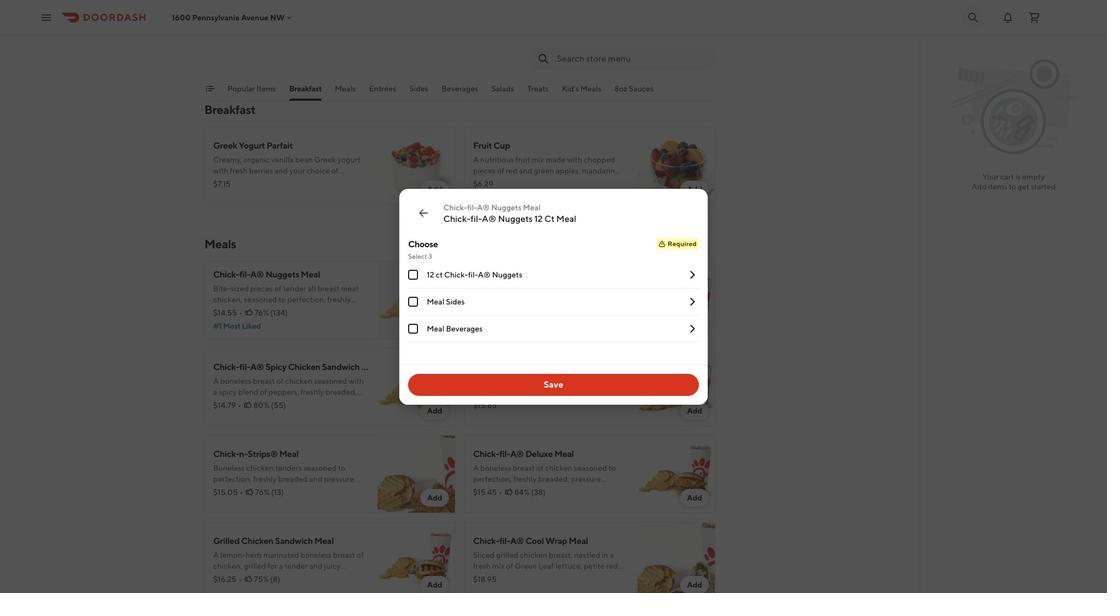Task type: vqa. For each thing, say whether or not it's contained in the screenshot.
Crispy Chicken BLT Salad With One Green image at the left top of page
no



Task type: locate. For each thing, give the bounding box(es) containing it.
1 horizontal spatial chick-fil-a® deluxe meal image
[[637, 435, 716, 513]]

1 horizontal spatial most
[[484, 322, 502, 331]]

liked
[[242, 322, 261, 331], [503, 322, 522, 331]]

1 vertical spatial breakfast
[[204, 102, 256, 117]]

oil. inside chick-fil-a® sandwich meal a boneless breast of chicken seasoned to perfection, freshly breaded, pressure cooked in 100% refined peanut oil.
[[583, 306, 593, 315]]

0 horizontal spatial spicy
[[265, 362, 287, 372]]

cooked inside boneless chicken tenders seasoned to perfection, freshly breaded and pressure cooked in 100% refined peanut oil.
[[473, 43, 499, 52]]

a® inside choose group
[[478, 270, 491, 279]]

freshly down strips®
[[253, 475, 277, 484]]

0 vertical spatial deluxe
[[265, 6, 293, 17]]

refined inside boneless chicken tenders seasoned to perfection, freshly breaded and pressure cooked in 100% refined peanut oil.
[[530, 43, 555, 52]]

oil.
[[583, 43, 593, 52], [583, 306, 593, 315], [323, 486, 333, 495]]

2 vertical spatial oil.
[[323, 486, 333, 495]]

your cart is empty add items to get started
[[972, 172, 1056, 191]]

80%
[[514, 308, 530, 317], [254, 401, 270, 410]]

1 vertical spatial deluxe
[[569, 362, 597, 372]]

76% right '$15.05 •'
[[255, 488, 270, 497]]

80% left (55)
[[254, 401, 270, 410]]

seasoned inside chick-n-strips® meal boneless chicken tenders seasoned to perfection, freshly breaded and pressure cooked in 100% refined peanut oil.
[[303, 464, 336, 473]]

chick-fil-a® sandwich meal image
[[637, 261, 716, 339]]

cart
[[1000, 172, 1014, 181]]

1 vertical spatial perfection,
[[473, 295, 512, 304]]

freshly inside chick-n-strips® meal boneless chicken tenders seasoned to perfection, freshly breaded and pressure cooked in 100% refined peanut oil.
[[253, 475, 277, 484]]

0 horizontal spatial 12
[[427, 270, 434, 279]]

boneless
[[473, 21, 505, 30], [213, 464, 245, 473]]

2 vertical spatial perfection,
[[213, 475, 252, 484]]

1 vertical spatial tenders
[[275, 464, 302, 473]]

freshly inside boneless chicken tenders seasoned to perfection, freshly breaded and pressure cooked in 100% refined peanut oil.
[[513, 32, 537, 41]]

perfection, up '$15.05 •'
[[213, 475, 252, 484]]

perfection,
[[473, 32, 512, 41], [473, 295, 512, 304], [213, 475, 252, 484]]

0 horizontal spatial chicken
[[241, 536, 273, 546]]

cup
[[494, 140, 510, 151]]

1600 pennsylvania avenue nw
[[172, 13, 285, 22]]

1 vertical spatial seasoned
[[574, 284, 607, 293]]

choose
[[408, 239, 438, 249]]

0 vertical spatial in
[[501, 43, 507, 52]]

1 most from the left
[[223, 322, 241, 331]]

refined inside chick-n-strips® meal boneless chicken tenders seasoned to perfection, freshly breaded and pressure cooked in 100% refined peanut oil.
[[270, 486, 295, 495]]

1 vertical spatial chick-fil-a® deluxe meal
[[473, 449, 574, 459]]

0 vertical spatial freshly
[[513, 32, 537, 41]]

add
[[972, 182, 987, 191], [427, 185, 442, 194], [687, 185, 702, 194], [427, 320, 442, 328], [687, 320, 702, 328], [427, 407, 442, 415], [687, 407, 702, 415], [427, 494, 442, 502], [687, 494, 702, 502], [427, 581, 442, 589], [687, 581, 702, 589]]

0 horizontal spatial meals
[[204, 237, 236, 251]]

0 horizontal spatial 80%
[[254, 401, 270, 410]]

breakfast down popular
[[204, 102, 256, 117]]

0 vertical spatial greek
[[213, 140, 237, 151]]

tenders inside chick-n-strips® meal boneless chicken tenders seasoned to perfection, freshly breaded and pressure cooked in 100% refined peanut oil.
[[275, 464, 302, 473]]

spicy up "$15.85"
[[473, 362, 494, 372]]

0 horizontal spatial liked
[[242, 322, 261, 331]]

started
[[1031, 182, 1056, 191]]

1 vertical spatial sides
[[446, 297, 465, 306]]

nuggets up boneless
[[492, 270, 522, 279]]

(13) down strips®
[[271, 488, 284, 497]]

2 vertical spatial deluxe
[[525, 449, 553, 459]]

0 vertical spatial peanut
[[557, 43, 582, 52]]

in up salads
[[501, 43, 507, 52]]

chick-n-strips® meal image for chick-n-strips® meal
[[377, 435, 456, 513]]

76% (13) up treats on the left of page
[[515, 45, 544, 54]]

2 horizontal spatial and
[[569, 32, 583, 41]]

1 vertical spatial 80%
[[254, 401, 270, 410]]

beverages right sides button in the left of the page
[[442, 84, 478, 93]]

$15.45
[[473, 488, 497, 497]]

berries
[[249, 166, 273, 175]]

2 liked from the left
[[503, 322, 522, 331]]

1 horizontal spatial boneless
[[473, 21, 505, 30]]

0 items, open order cart image
[[1028, 11, 1041, 24]]

freshly up treats on the left of page
[[513, 32, 537, 41]]

chicken for grilled chicken sandwich meal
[[241, 536, 273, 546]]

(38)
[[531, 488, 546, 497]]

• up '#3 most liked'
[[499, 308, 502, 317]]

boneless chicken tenders seasoned to perfection, freshly breaded and pressure cooked in 100% refined peanut oil.
[[473, 21, 614, 52]]

•
[[239, 308, 242, 317], [499, 308, 502, 317], [238, 401, 241, 410], [240, 488, 243, 497], [499, 488, 502, 497], [239, 575, 242, 584]]

• right $15.05
[[240, 488, 243, 497]]

chick-
[[213, 6, 239, 17], [443, 203, 467, 212], [443, 213, 471, 224], [213, 269, 239, 280], [473, 269, 499, 280], [444, 270, 468, 279], [213, 362, 239, 372], [213, 449, 239, 459], [473, 449, 499, 459], [473, 536, 499, 546]]

0 vertical spatial breaded
[[538, 32, 568, 41]]

add for chick-fil-a® spicy chicken sandwich meal
[[427, 407, 442, 415]]

1 vertical spatial in
[[501, 306, 507, 315]]

perfection, down boneless
[[473, 295, 512, 304]]

1 vertical spatial breaded
[[278, 475, 308, 484]]

popular items button
[[228, 83, 276, 101]]

spicy chicken sandwich deluxe meal
[[473, 362, 618, 372]]

0 vertical spatial of
[[331, 166, 339, 175]]

2 horizontal spatial chicken
[[545, 284, 573, 293]]

in
[[501, 43, 507, 52], [501, 306, 507, 315], [241, 486, 247, 495]]

chick-fil-a® cool wrap meal image
[[637, 522, 716, 593]]

meal inside chick-fil-a® sandwich meal a boneless breast of chicken seasoned to perfection, freshly breaded, pressure cooked in 100% refined peanut oil.
[[565, 269, 584, 280]]

1600
[[172, 13, 191, 22]]

chick- inside chick-fil-a® sandwich meal a boneless breast of chicken seasoned to perfection, freshly breaded, pressure cooked in 100% refined peanut oil.
[[473, 269, 499, 280]]

• right $16.25
[[239, 575, 242, 584]]

• right $15.45
[[499, 488, 502, 497]]

2 vertical spatial 76%
[[255, 488, 270, 497]]

2 horizontal spatial deluxe
[[569, 362, 597, 372]]

0 horizontal spatial breaded
[[278, 475, 308, 484]]

1 horizontal spatial meals
[[335, 84, 356, 93]]

pressure
[[584, 32, 614, 41], [571, 295, 601, 304], [324, 475, 354, 484]]

0 vertical spatial sides
[[409, 84, 428, 93]]

0 vertical spatial oil.
[[583, 43, 593, 52]]

add button for chick-fil-a® sandwich meal
[[681, 315, 709, 333]]

12
[[534, 213, 543, 224], [427, 270, 434, 279]]

in right $15.05
[[241, 486, 247, 495]]

refined down strips®
[[270, 486, 295, 495]]

refined inside chick-fil-a® sandwich meal a boneless breast of chicken seasoned to perfection, freshly breaded, pressure cooked in 100% refined peanut oil.
[[530, 306, 555, 315]]

76% (13) down strips®
[[255, 488, 284, 497]]

perfection, up salads
[[473, 32, 512, 41]]

0 horizontal spatial most
[[223, 322, 241, 331]]

of inside greek yogurt parfait creamy, organic vanilla bean greek yogurt with fresh berries and your choice of toppings.
[[331, 166, 339, 175]]

dialog
[[399, 189, 708, 405]]

yogurt
[[338, 155, 361, 164]]

3
[[428, 252, 432, 260]]

1 horizontal spatial 76% (13)
[[515, 45, 544, 54]]

0 vertical spatial boneless
[[473, 21, 505, 30]]

of
[[331, 166, 339, 175], [537, 284, 544, 293]]

spicy up (55)
[[265, 362, 287, 372]]

freshly
[[513, 32, 537, 41], [513, 295, 537, 304], [253, 475, 277, 484]]

spicy
[[265, 362, 287, 372], [473, 362, 494, 372]]

chick-fil-a® nuggets meal image
[[377, 261, 456, 339]]

1 vertical spatial of
[[537, 284, 544, 293]]

deluxe for chick-fil-a® deluxe meal image to the top
[[265, 6, 293, 17]]

boneless inside boneless chicken tenders seasoned to perfection, freshly breaded and pressure cooked in 100% refined peanut oil.
[[473, 21, 505, 30]]

dialog containing chick-fil-a® nuggets 12 ct meal
[[399, 189, 708, 405]]

cooked up salads
[[473, 43, 499, 52]]

2 vertical spatial peanut
[[297, 486, 322, 495]]

100%
[[509, 43, 529, 52], [509, 306, 529, 315], [249, 486, 269, 495]]

in up '#3 most liked'
[[501, 306, 507, 315]]

2 vertical spatial refined
[[270, 486, 295, 495]]

1 vertical spatial greek
[[314, 155, 336, 164]]

of right choice
[[331, 166, 339, 175]]

most
[[223, 322, 241, 331], [484, 322, 502, 331]]

beverages down $14.39
[[446, 324, 483, 333]]

add for grilled chicken sandwich meal
[[427, 581, 442, 589]]

1 horizontal spatial chick-n-strips® meal image
[[637, 0, 716, 71]]

a®
[[250, 6, 264, 17], [477, 203, 490, 212], [482, 213, 496, 224], [250, 269, 264, 280], [510, 269, 524, 280], [478, 270, 491, 279], [250, 362, 264, 372], [510, 449, 524, 459], [510, 536, 524, 546]]

2 vertical spatial chicken
[[246, 464, 274, 473]]

2 horizontal spatial meals
[[581, 84, 601, 93]]

chicken
[[288, 362, 320, 372], [496, 362, 528, 372], [241, 536, 273, 546]]

refined up treats on the left of page
[[530, 43, 555, 52]]

2 vertical spatial and
[[309, 475, 323, 484]]

cooked up grilled
[[213, 486, 239, 495]]

ct
[[545, 213, 555, 224]]

80% left (85)
[[514, 308, 530, 317]]

1 horizontal spatial breakfast
[[289, 84, 322, 93]]

get
[[1018, 182, 1030, 191]]

refined
[[530, 43, 555, 52], [530, 306, 555, 315], [270, 486, 295, 495]]

to inside your cart is empty add items to get started
[[1009, 182, 1016, 191]]

most down $14.39 •
[[484, 322, 502, 331]]

add button for grilled chicken sandwich meal
[[421, 576, 449, 593]]

freshly down breast
[[513, 295, 537, 304]]

breast
[[513, 284, 535, 293]]

add for chick-fil-a® sandwich meal
[[687, 320, 702, 328]]

1 vertical spatial oil.
[[583, 306, 593, 315]]

1 horizontal spatial liked
[[503, 322, 522, 331]]

1 vertical spatial 12
[[427, 270, 434, 279]]

add inside your cart is empty add items to get started
[[972, 182, 987, 191]]

meal
[[294, 6, 314, 17], [523, 203, 541, 212], [556, 213, 576, 224], [301, 269, 320, 280], [565, 269, 584, 280], [427, 297, 444, 306], [427, 324, 444, 333], [361, 362, 381, 372], [598, 362, 618, 372], [279, 449, 299, 459], [554, 449, 574, 459], [314, 536, 334, 546], [569, 536, 588, 546]]

chicken inside boneless chicken tenders seasoned to perfection, freshly breaded and pressure cooked in 100% refined peanut oil.
[[506, 21, 534, 30]]

1 vertical spatial peanut
[[557, 306, 582, 315]]

breaded inside boneless chicken tenders seasoned to perfection, freshly breaded and pressure cooked in 100% refined peanut oil.
[[538, 32, 568, 41]]

2 vertical spatial pressure
[[324, 475, 354, 484]]

$16.25
[[213, 575, 236, 584]]

most down the $14.55 •
[[223, 322, 241, 331]]

2 vertical spatial 100%
[[249, 486, 269, 495]]

1 vertical spatial pressure
[[571, 295, 601, 304]]

open menu image
[[40, 11, 53, 24]]

100% left (85)
[[509, 306, 529, 315]]

treats button
[[527, 83, 549, 101]]

1 horizontal spatial of
[[537, 284, 544, 293]]

nuggets up (134)
[[265, 269, 299, 280]]

0 vertical spatial chicken
[[506, 21, 534, 30]]

choice
[[307, 166, 330, 175]]

1 horizontal spatial deluxe
[[525, 449, 553, 459]]

in inside boneless chicken tenders seasoned to perfection, freshly breaded and pressure cooked in 100% refined peanut oil.
[[501, 43, 507, 52]]

(13) up treats on the left of page
[[531, 45, 544, 54]]

1 horizontal spatial 12
[[534, 213, 543, 224]]

0 vertical spatial pressure
[[584, 32, 614, 41]]

liked down 76% (134)
[[242, 322, 261, 331]]

0 vertical spatial chick-fil-a® deluxe meal
[[213, 6, 314, 17]]

0 vertical spatial 76%
[[515, 45, 530, 54]]

$14.79 •
[[213, 401, 241, 410]]

cooked up #3
[[473, 306, 499, 315]]

• right the $14.79 on the left
[[238, 401, 241, 410]]

perfection, inside chick-n-strips® meal boneless chicken tenders seasoned to perfection, freshly breaded and pressure cooked in 100% refined peanut oil.
[[213, 475, 252, 484]]

76% left (134)
[[254, 308, 269, 317]]

1 horizontal spatial chick-fil-a® deluxe meal
[[473, 449, 574, 459]]

chick-fil-a® spicy chicken sandwich meal
[[213, 362, 381, 372]]

fresh
[[230, 166, 248, 175]]

and inside chick-n-strips® meal boneless chicken tenders seasoned to perfection, freshly breaded and pressure cooked in 100% refined peanut oil.
[[309, 475, 323, 484]]

chick-fil-a® nuggets meal chick-fil-a® nuggets 12 ct meal
[[443, 203, 576, 224]]

0 horizontal spatial deluxe
[[265, 6, 293, 17]]

$15.05
[[213, 488, 238, 497]]

2 vertical spatial cooked
[[213, 486, 239, 495]]

boneless
[[480, 284, 511, 293]]

1 vertical spatial boneless
[[213, 464, 245, 473]]

add for greek yogurt parfait
[[427, 185, 442, 194]]

0 horizontal spatial and
[[275, 166, 288, 175]]

1 horizontal spatial chicken
[[506, 21, 534, 30]]

2 horizontal spatial chicken
[[496, 362, 528, 372]]

chick-n-strips® meal image
[[637, 0, 716, 71], [377, 435, 456, 513]]

peanut
[[557, 43, 582, 52], [557, 306, 582, 315], [297, 486, 322, 495]]

kid's
[[562, 84, 579, 93]]

1 horizontal spatial tenders
[[535, 21, 562, 30]]

empty
[[1023, 172, 1045, 181]]

liked for chick-fil-a® sandwich meal
[[503, 322, 522, 331]]

0 horizontal spatial (13)
[[271, 488, 284, 497]]

pennsylvania
[[192, 13, 240, 22]]

kid's meals
[[562, 84, 601, 93]]

1 vertical spatial chick-n-strips® meal image
[[377, 435, 456, 513]]

0 horizontal spatial chick-n-strips® meal image
[[377, 435, 456, 513]]

1 vertical spatial chicken
[[545, 284, 573, 293]]

1 horizontal spatial 80%
[[514, 308, 530, 317]]

0 vertical spatial 12
[[534, 213, 543, 224]]

1 horizontal spatial sides
[[446, 297, 465, 306]]

add button for greek yogurt parfait
[[421, 181, 449, 198]]

0 horizontal spatial of
[[331, 166, 339, 175]]

12 ct Chick-fil-A® Nuggets checkbox
[[408, 270, 418, 280]]

1 vertical spatial and
[[275, 166, 288, 175]]

in inside chick-n-strips® meal boneless chicken tenders seasoned to perfection, freshly breaded and pressure cooked in 100% refined peanut oil.
[[241, 486, 247, 495]]

1 vertical spatial cooked
[[473, 306, 499, 315]]

0 vertical spatial and
[[569, 32, 583, 41]]

treats
[[527, 84, 549, 93]]

pressure inside chick-n-strips® meal boneless chicken tenders seasoned to perfection, freshly breaded and pressure cooked in 100% refined peanut oil.
[[324, 475, 354, 484]]

80% for chick-fil-a® spicy chicken sandwich meal
[[254, 401, 270, 410]]

1 horizontal spatial and
[[309, 475, 323, 484]]

1 horizontal spatial greek
[[314, 155, 336, 164]]

2 vertical spatial seasoned
[[303, 464, 336, 473]]

nuggets down $6.29
[[491, 203, 522, 212]]

$14.39
[[473, 308, 496, 317]]

tenders inside boneless chicken tenders seasoned to perfection, freshly breaded and pressure cooked in 100% refined peanut oil.
[[535, 21, 562, 30]]

0 horizontal spatial 76% (13)
[[255, 488, 284, 497]]

fil-
[[239, 6, 250, 17], [467, 203, 477, 212], [471, 213, 482, 224], [239, 269, 250, 280], [499, 269, 510, 280], [468, 270, 478, 279], [239, 362, 250, 372], [499, 449, 510, 459], [499, 536, 510, 546]]

0 horizontal spatial chicken
[[246, 464, 274, 473]]

sides right the entrées
[[409, 84, 428, 93]]

0 horizontal spatial sides
[[409, 84, 428, 93]]

most for chick-fil-a® sandwich meal
[[484, 322, 502, 331]]

chick-fil-a® deluxe meal image
[[377, 0, 456, 71], [637, 435, 716, 513]]

76%
[[515, 45, 530, 54], [254, 308, 269, 317], [255, 488, 270, 497]]

2 vertical spatial freshly
[[253, 475, 277, 484]]

100% right '$15.05 •'
[[249, 486, 269, 495]]

refined down breaded,
[[530, 306, 555, 315]]

entrées
[[369, 84, 396, 93]]

2 vertical spatial in
[[241, 486, 247, 495]]

liked down 80% (85)
[[503, 322, 522, 331]]

greek up choice
[[314, 155, 336, 164]]

of right breast
[[537, 284, 544, 293]]

in inside chick-fil-a® sandwich meal a boneless breast of chicken seasoned to perfection, freshly breaded, pressure cooked in 100% refined peanut oil.
[[501, 306, 507, 315]]

0 vertical spatial seasoned
[[563, 21, 596, 30]]

cooked
[[473, 43, 499, 52], [473, 306, 499, 315], [213, 486, 239, 495]]

yogurt
[[239, 140, 265, 151]]

$15.05 •
[[213, 488, 243, 497]]

12 inside chick-fil-a® nuggets meal chick-fil-a® nuggets 12 ct meal
[[534, 213, 543, 224]]

0 vertical spatial breakfast
[[289, 84, 322, 93]]

76% up treats on the left of page
[[515, 45, 530, 54]]

boneless inside chick-n-strips® meal boneless chicken tenders seasoned to perfection, freshly breaded and pressure cooked in 100% refined peanut oil.
[[213, 464, 245, 473]]

and inside greek yogurt parfait creamy, organic vanilla bean greek yogurt with fresh berries and your choice of toppings.
[[275, 166, 288, 175]]

sides up meal beverages
[[446, 297, 465, 306]]

to
[[598, 21, 605, 30], [1009, 182, 1016, 191], [609, 284, 616, 293], [338, 464, 345, 473]]

breakfast right items
[[289, 84, 322, 93]]

meals
[[335, 84, 356, 93], [581, 84, 601, 93], [204, 237, 236, 251]]

sides
[[409, 84, 428, 93], [446, 297, 465, 306]]

chick-fil-a® deluxe meal
[[213, 6, 314, 17], [473, 449, 574, 459]]

0 vertical spatial chick-n-strips® meal image
[[637, 0, 716, 71]]

nuggets
[[491, 203, 522, 212], [498, 213, 533, 224], [265, 269, 299, 280], [492, 270, 522, 279]]

save button
[[408, 374, 699, 396]]

0 vertical spatial 100%
[[509, 43, 529, 52]]

2 most from the left
[[484, 322, 502, 331]]

1 liked from the left
[[242, 322, 261, 331]]

1 vertical spatial 100%
[[509, 306, 529, 315]]

• up #1 most liked
[[239, 308, 242, 317]]

a
[[473, 284, 479, 293]]

chick-fil-a® spicy chicken sandwich meal image
[[377, 348, 456, 426]]

100% up salads
[[509, 43, 529, 52]]

to inside chick-n-strips® meal boneless chicken tenders seasoned to perfection, freshly breaded and pressure cooked in 100% refined peanut oil.
[[338, 464, 345, 473]]

2 spicy from the left
[[473, 362, 494, 372]]

greek up creamy,
[[213, 140, 237, 151]]

fruit cup image
[[637, 127, 716, 205]]



Task type: describe. For each thing, give the bounding box(es) containing it.
#3 most liked
[[473, 322, 522, 331]]

chick- inside chick-n-strips® meal boneless chicken tenders seasoned to perfection, freshly breaded and pressure cooked in 100% refined peanut oil.
[[213, 449, 239, 459]]

seasoned inside chick-fil-a® sandwich meal a boneless breast of chicken seasoned to perfection, freshly breaded, pressure cooked in 100% refined peanut oil.
[[574, 284, 607, 293]]

kid's meals button
[[562, 83, 601, 101]]

$15.45 •
[[473, 488, 502, 497]]

pressure inside boneless chicken tenders seasoned to perfection, freshly breaded and pressure cooked in 100% refined peanut oil.
[[584, 32, 614, 41]]

oil. inside boneless chicken tenders seasoned to perfection, freshly breaded and pressure cooked in 100% refined peanut oil.
[[583, 43, 593, 52]]

entrées button
[[369, 83, 396, 101]]

• for chick-n-strips® meal
[[240, 488, 243, 497]]

salads button
[[491, 83, 514, 101]]

perfection, inside boneless chicken tenders seasoned to perfection, freshly breaded and pressure cooked in 100% refined peanut oil.
[[473, 32, 512, 41]]

chicken for spicy chicken sandwich deluxe meal
[[496, 362, 528, 372]]

$6.29
[[473, 180, 493, 188]]

toppings.
[[213, 177, 246, 186]]

80% (55)
[[254, 401, 286, 410]]

organic
[[244, 155, 270, 164]]

$18.95
[[473, 575, 497, 584]]

sandwich inside chick-fil-a® sandwich meal a boneless breast of chicken seasoned to perfection, freshly breaded, pressure cooked in 100% refined peanut oil.
[[525, 269, 563, 280]]

chick-fil-a® sandwich meal a boneless breast of chicken seasoned to perfection, freshly breaded, pressure cooked in 100% refined peanut oil.
[[473, 269, 616, 315]]

(134)
[[270, 308, 288, 317]]

#3
[[473, 322, 483, 331]]

chicken inside chick-fil-a® sandwich meal a boneless breast of chicken seasoned to perfection, freshly breaded, pressure cooked in 100% refined peanut oil.
[[545, 284, 573, 293]]

84% (38)
[[515, 488, 546, 497]]

chick-n-strips® meal image for boneless chicken tenders seasoned to perfection, freshly breaded and pressure cooked in 100% refined peanut oil.
[[637, 0, 716, 71]]

with
[[213, 166, 228, 175]]

$15.85
[[473, 401, 497, 410]]

chicken inside chick-n-strips® meal boneless chicken tenders seasoned to perfection, freshly breaded and pressure cooked in 100% refined peanut oil.
[[246, 464, 274, 473]]

nuggets inside choose group
[[492, 270, 522, 279]]

fil- inside chick-fil-a® sandwich meal a boneless breast of chicken seasoned to perfection, freshly breaded, pressure cooked in 100% refined peanut oil.
[[499, 269, 510, 280]]

chick-n-strips® meal boneless chicken tenders seasoned to perfection, freshly breaded and pressure cooked in 100% refined peanut oil.
[[213, 449, 354, 495]]

• for chick-fil-a® spicy chicken sandwich meal
[[238, 401, 241, 410]]

and inside boneless chicken tenders seasoned to perfection, freshly breaded and pressure cooked in 100% refined peanut oil.
[[569, 32, 583, 41]]

vanilla
[[271, 155, 294, 164]]

avenue
[[241, 13, 269, 22]]

8oz sauces button
[[615, 83, 654, 101]]

peanut inside boneless chicken tenders seasoned to perfection, freshly breaded and pressure cooked in 100% refined peanut oil.
[[557, 43, 582, 52]]

76% (134)
[[254, 308, 288, 317]]

add button for fruit cup
[[681, 181, 709, 198]]

1 horizontal spatial chicken
[[288, 362, 320, 372]]

nuggets left ct
[[498, 213, 533, 224]]

sauces
[[629, 84, 654, 93]]

12 ct chick-fil-a® nuggets
[[427, 270, 522, 279]]

add for chick-n-strips® meal
[[427, 494, 442, 502]]

sides button
[[409, 83, 428, 101]]

$14.55 •
[[213, 308, 242, 317]]

meal sides
[[427, 297, 465, 306]]

deluxe for the bottommost chick-fil-a® deluxe meal image
[[525, 449, 553, 459]]

1 vertical spatial 76% (13)
[[255, 488, 284, 497]]

nw
[[270, 13, 285, 22]]

to inside chick-fil-a® sandwich meal a boneless breast of chicken seasoned to perfection, freshly breaded, pressure cooked in 100% refined peanut oil.
[[609, 284, 616, 293]]

add for chick-fil-a® cool wrap meal
[[687, 581, 702, 589]]

$14.55
[[213, 308, 237, 317]]

notification bell image
[[1002, 11, 1015, 24]]

add for chick-fil-a® deluxe meal
[[687, 494, 702, 502]]

most for chick-fil-a® nuggets meal
[[223, 322, 241, 331]]

1600 pennsylvania avenue nw button
[[172, 13, 294, 22]]

choose group
[[408, 238, 699, 342]]

meals button
[[335, 83, 356, 101]]

beverages inside choose group
[[446, 324, 483, 333]]

items
[[256, 84, 276, 93]]

peanut inside chick-fil-a® sandwich meal a boneless breast of chicken seasoned to perfection, freshly breaded, pressure cooked in 100% refined peanut oil.
[[557, 306, 582, 315]]

• for chick-fil-a® deluxe meal
[[499, 488, 502, 497]]

meal inside chick-n-strips® meal boneless chicken tenders seasoned to perfection, freshly breaded and pressure cooked in 100% refined peanut oil.
[[279, 449, 299, 459]]

greek yogurt parfait image
[[377, 127, 456, 205]]

1 spicy from the left
[[265, 362, 287, 372]]

save
[[544, 379, 563, 390]]

0 vertical spatial beverages
[[442, 84, 478, 93]]

breaded inside chick-n-strips® meal boneless chicken tenders seasoned to perfection, freshly breaded and pressure cooked in 100% refined peanut oil.
[[278, 475, 308, 484]]

Meal Sides checkbox
[[408, 297, 418, 307]]

8oz
[[615, 84, 627, 93]]

and for strips®
[[309, 475, 323, 484]]

add button for chick-fil-a® spicy chicken sandwich meal
[[421, 402, 449, 420]]

$14.79
[[213, 401, 236, 410]]

100% inside boneless chicken tenders seasoned to perfection, freshly breaded and pressure cooked in 100% refined peanut oil.
[[509, 43, 529, 52]]

seasoned inside boneless chicken tenders seasoned to perfection, freshly breaded and pressure cooked in 100% refined peanut oil.
[[563, 21, 596, 30]]

meals inside button
[[581, 84, 601, 93]]

cooked inside chick-fil-a® sandwich meal a boneless breast of chicken seasoned to perfection, freshly breaded, pressure cooked in 100% refined peanut oil.
[[473, 306, 499, 315]]

parfait
[[267, 140, 293, 151]]

(8)
[[270, 575, 280, 584]]

pressure inside chick-fil-a® sandwich meal a boneless breast of chicken seasoned to perfection, freshly breaded, pressure cooked in 100% refined peanut oil.
[[571, 295, 601, 304]]

salads
[[491, 84, 514, 93]]

add button for chick-fil-a® deluxe meal
[[681, 489, 709, 507]]

creamy,
[[213, 155, 242, 164]]

76% for chick-fil-a® nuggets meal
[[254, 308, 269, 317]]

0 vertical spatial (13)
[[531, 45, 544, 54]]

80% (85)
[[514, 308, 546, 317]]

liked for chick-fil-a® nuggets meal
[[242, 322, 261, 331]]

75% (8)
[[254, 575, 280, 584]]

chick- inside choose group
[[444, 270, 468, 279]]

$16.25 •
[[213, 575, 242, 584]]

• for grilled chicken sandwich meal
[[239, 575, 242, 584]]

add button for spicy chicken sandwich deluxe meal
[[681, 402, 709, 420]]

a® inside chick-fil-a® sandwich meal a boneless breast of chicken seasoned to perfection, freshly breaded, pressure cooked in 100% refined peanut oil.
[[510, 269, 524, 280]]

oil. inside chick-n-strips® meal boneless chicken tenders seasoned to perfection, freshly breaded and pressure cooked in 100% refined peanut oil.
[[323, 486, 333, 495]]

$14.39 •
[[473, 308, 502, 317]]

(55)
[[271, 401, 286, 410]]

100% inside chick-n-strips® meal boneless chicken tenders seasoned to perfection, freshly breaded and pressure cooked in 100% refined peanut oil.
[[249, 486, 269, 495]]

grilled chicken sandwich meal
[[213, 536, 334, 546]]

greek yogurt parfait creamy, organic vanilla bean greek yogurt with fresh berries and your choice of toppings.
[[213, 140, 361, 186]]

$7.15
[[213, 180, 231, 188]]

12 inside choose group
[[427, 270, 434, 279]]

to inside boneless chicken tenders seasoned to perfection, freshly breaded and pressure cooked in 100% refined peanut oil.
[[598, 21, 605, 30]]

84%
[[515, 488, 530, 497]]

cool
[[525, 536, 544, 546]]

popular
[[228, 84, 255, 93]]

#1 most liked
[[213, 322, 261, 331]]

• for chick-fil-a® sandwich meal
[[499, 308, 502, 317]]

add button for chick-fil-a® cool wrap meal
[[681, 576, 709, 593]]

your
[[289, 166, 305, 175]]

fil- inside choose group
[[468, 270, 478, 279]]

ct
[[436, 270, 443, 279]]

and for parfait
[[275, 166, 288, 175]]

of inside chick-fil-a® sandwich meal a boneless breast of chicken seasoned to perfection, freshly breaded, pressure cooked in 100% refined peanut oil.
[[537, 284, 544, 293]]

add button for chick-fil-a® nuggets meal
[[421, 315, 449, 333]]

add button for chick-n-strips® meal
[[421, 489, 449, 507]]

0 vertical spatial chick-fil-a® deluxe meal image
[[377, 0, 456, 71]]

0 vertical spatial 76% (13)
[[515, 45, 544, 54]]

fruit
[[473, 140, 492, 151]]

chick-fil-a® cool wrap meal
[[473, 536, 588, 546]]

grilled chicken sandwich meal image
[[377, 522, 456, 593]]

chick-fil-a® nuggets meal
[[213, 269, 320, 280]]

Item Search search field
[[557, 53, 707, 65]]

freshly inside chick-fil-a® sandwich meal a boneless breast of chicken seasoned to perfection, freshly breaded, pressure cooked in 100% refined peanut oil.
[[513, 295, 537, 304]]

8oz sauces
[[615, 84, 654, 93]]

popular items
[[228, 84, 276, 93]]

is
[[1016, 172, 1021, 181]]

bean
[[295, 155, 313, 164]]

required
[[668, 239, 697, 248]]

select
[[408, 252, 427, 260]]

spicy chicken sandwich deluxe meal image
[[637, 348, 716, 426]]

add for spicy chicken sandwich deluxe meal
[[687, 407, 702, 415]]

peanut inside chick-n-strips® meal boneless chicken tenders seasoned to perfection, freshly breaded and pressure cooked in 100% refined peanut oil.
[[297, 486, 322, 495]]

80% for chick-fil-a® sandwich meal
[[514, 308, 530, 317]]

1 vertical spatial chick-fil-a® deluxe meal image
[[637, 435, 716, 513]]

wrap
[[546, 536, 567, 546]]

deluxe for spicy chicken sandwich deluxe meal image
[[569, 362, 597, 372]]

76% for chick-n-strips® meal
[[255, 488, 270, 497]]

75%
[[254, 575, 269, 584]]

sides inside choose group
[[446, 297, 465, 306]]

items
[[988, 182, 1007, 191]]

add for chick-fil-a® nuggets meal
[[427, 320, 442, 328]]

your
[[983, 172, 999, 181]]

• for chick-fil-a® nuggets meal
[[239, 308, 242, 317]]

#1
[[213, 322, 222, 331]]

100% inside chick-fil-a® sandwich meal a boneless breast of chicken seasoned to perfection, freshly breaded, pressure cooked in 100% refined peanut oil.
[[509, 306, 529, 315]]

beverages button
[[442, 83, 478, 101]]

cooked inside chick-n-strips® meal boneless chicken tenders seasoned to perfection, freshly breaded and pressure cooked in 100% refined peanut oil.
[[213, 486, 239, 495]]

n-
[[239, 449, 248, 459]]

back image
[[417, 206, 430, 220]]

0 horizontal spatial breakfast
[[204, 102, 256, 117]]

perfection, inside chick-fil-a® sandwich meal a boneless breast of chicken seasoned to perfection, freshly breaded, pressure cooked in 100% refined peanut oil.
[[473, 295, 512, 304]]

add for fruit cup
[[687, 185, 702, 194]]

Meal Beverages checkbox
[[408, 324, 418, 334]]

breaded,
[[538, 295, 570, 304]]

strips®
[[248, 449, 278, 459]]



